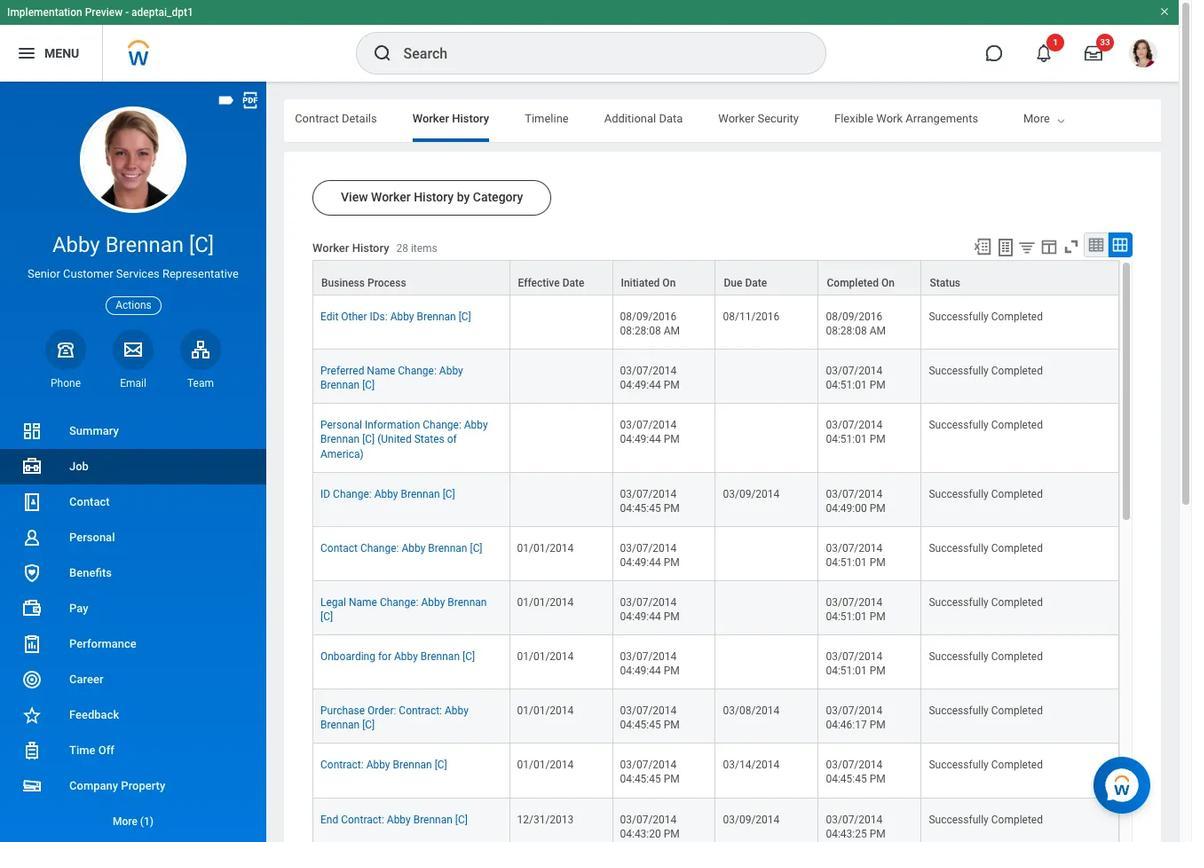 Task type: describe. For each thing, give the bounding box(es) containing it.
contact for contact
[[69, 495, 110, 509]]

performance image
[[21, 634, 43, 655]]

completed on
[[827, 277, 895, 289]]

successfully for onboarding for abby brennan [c]
[[929, 651, 989, 663]]

contact image
[[21, 492, 43, 513]]

more (1) button
[[0, 804, 266, 840]]

preferred
[[321, 365, 364, 378]]

row containing onboarding for abby brennan [c]
[[313, 636, 1120, 690]]

1 08/09/2016 08:28:08 am from the left
[[620, 311, 680, 338]]

navigation pane region
[[0, 82, 266, 843]]

arrangements
[[906, 112, 979, 125]]

phone button
[[45, 329, 86, 391]]

brennan down purchase order: contract: abby brennan [c]
[[393, 759, 432, 772]]

edit other ids: abby brennan [c]
[[321, 311, 471, 323]]

inbox large image
[[1085, 44, 1103, 62]]

id change: abby brennan [c] link
[[321, 484, 455, 500]]

phone
[[51, 377, 81, 390]]

benefits image
[[21, 563, 43, 584]]

off
[[98, 744, 114, 757]]

03/07/2014 04:43:25 pm
[[826, 814, 886, 840]]

menu
[[44, 46, 79, 60]]

03/07/2014 04:45:45 pm for 03/09/2014
[[620, 488, 680, 515]]

04:49:44 for personal information change: abby brennan [c] (united states of america)
[[620, 434, 661, 446]]

successfully for id change: abby brennan [c]
[[929, 488, 989, 500]]

03/07/2014 04:49:44 pm for personal information change: abby brennan [c] (united states of america)
[[620, 419, 680, 446]]

03/07/2014 04:49:44 pm for onboarding for abby brennan [c]
[[620, 651, 680, 678]]

completed for personal information change: abby brennan [c] (united states of america)
[[991, 419, 1043, 432]]

03/07/2014 04:51:01 pm for legal name change: abby brennan [c]
[[826, 597, 886, 623]]

menu button
[[0, 25, 102, 82]]

summary
[[69, 424, 119, 438]]

feedback image
[[21, 705, 43, 726]]

change: inside "link"
[[360, 542, 399, 555]]

brennan inside navigation pane region
[[105, 233, 184, 257]]

change: for personal information change: abby brennan [c] (united states of america)
[[423, 419, 461, 432]]

more for more
[[1024, 112, 1050, 125]]

contact change: abby brennan [c] link
[[321, 539, 483, 555]]

end contract: abby brennan [c]
[[321, 814, 468, 826]]

2 08:28:08 from the left
[[826, 325, 867, 338]]

effective date
[[518, 277, 585, 289]]

end
[[321, 814, 338, 826]]

additional
[[604, 112, 656, 125]]

change: right "id"
[[333, 488, 372, 500]]

04:45:45 for 03/14/2014
[[620, 774, 661, 786]]

initiated on button
[[613, 261, 715, 295]]

successfully for personal information change: abby brennan [c] (united states of america)
[[929, 419, 989, 432]]

order:
[[368, 705, 396, 718]]

completed for contact change: abby brennan [c]
[[991, 542, 1043, 555]]

successfully completed for personal information change: abby brennan [c] (united states of america)
[[929, 419, 1043, 432]]

pm inside 03/07/2014 04:49:00 pm
[[870, 502, 886, 515]]

worker inside button
[[371, 190, 411, 204]]

01/01/2014 for legal name change: abby brennan [c]
[[517, 597, 574, 609]]

performance link
[[0, 627, 266, 662]]

successfully completed for contract: abby brennan [c]
[[929, 759, 1043, 772]]

performance
[[69, 637, 137, 651]]

2 am from the left
[[870, 325, 886, 338]]

pm inside 03/07/2014 04:43:20 pm
[[664, 828, 680, 840]]

pay link
[[0, 591, 266, 627]]

team
[[187, 377, 214, 390]]

03/08/2014
[[723, 705, 780, 718]]

job
[[69, 460, 89, 473]]

personal information change: abby brennan [c] (united states of america)
[[321, 419, 488, 460]]

details
[[342, 112, 377, 125]]

04:43:25
[[826, 828, 867, 840]]

04:51:01 for legal name change: abby brennan [c]
[[826, 611, 867, 623]]

personal information change: abby brennan [c] (united states of america) link
[[321, 416, 488, 460]]

worker history 28 items
[[313, 242, 438, 255]]

view printable version (pdf) image
[[241, 91, 260, 110]]

03/07/2014 04:43:20 pm
[[620, 814, 680, 840]]

01/01/2014 for contact change: abby brennan [c]
[[517, 542, 574, 555]]

view worker history by category
[[341, 190, 523, 204]]

03/07/2014 04:49:00 pm
[[826, 488, 886, 515]]

03/07/2014 04:45:45 pm for 03/08/2014
[[620, 705, 680, 732]]

01/01/2014 for contract: abby brennan [c]
[[517, 759, 574, 772]]

Search Workday  search field
[[404, 34, 789, 73]]

worker history
[[413, 112, 489, 125]]

successfully completed for edit other ids: abby brennan [c]
[[929, 311, 1043, 323]]

category
[[473, 190, 523, 204]]

brennan down business process "popup button"
[[417, 311, 456, 323]]

list containing summary
[[0, 414, 266, 840]]

brennan inside the preferred name change: abby brennan [c]
[[321, 379, 360, 392]]

pm inside 03/07/2014 04:46:17 pm
[[870, 719, 886, 732]]

more for more (1)
[[113, 816, 137, 828]]

abby inside navigation pane region
[[52, 233, 100, 257]]

history for worker history
[[452, 112, 489, 125]]

phone image
[[53, 339, 78, 360]]

successfully for end contract: abby brennan [c]
[[929, 814, 989, 826]]

representative
[[162, 267, 239, 281]]

pay
[[69, 602, 88, 615]]

worker for worker history 28 items
[[313, 242, 349, 255]]

03/07/2014 inside 03/07/2014 04:46:17 pm
[[826, 705, 883, 718]]

benefits link
[[0, 556, 266, 591]]

mail image
[[123, 339, 144, 360]]

03/07/2014 04:45:45 pm for 03/14/2014
[[620, 759, 680, 786]]

1 vertical spatial contract:
[[321, 759, 364, 772]]

completed on button
[[819, 261, 921, 295]]

information
[[365, 419, 420, 432]]

1 08:28:08 from the left
[[620, 325, 661, 338]]

of
[[447, 434, 457, 446]]

feedback
[[69, 708, 119, 722]]

history for worker history 28 items
[[352, 242, 389, 255]]

03/07/2014 04:49:44 pm for legal name change: abby brennan [c]
[[620, 597, 680, 623]]

personal for personal information change: abby brennan [c] (united states of america)
[[321, 419, 362, 432]]

ids:
[[370, 311, 388, 323]]

contract: abby brennan [c]
[[321, 759, 447, 772]]

33
[[1100, 37, 1110, 47]]

feedback link
[[0, 698, 266, 733]]

row containing id change: abby brennan [c]
[[313, 473, 1120, 527]]

completed for contract: abby brennan [c]
[[991, 759, 1043, 772]]

row containing contact change: abby brennan [c]
[[313, 527, 1120, 581]]

[c] inside purchase order: contract: abby brennan [c]
[[362, 719, 375, 732]]

customer
[[63, 267, 113, 281]]

security
[[758, 112, 799, 125]]

brennan inside legal name change: abby brennan [c]
[[448, 597, 487, 609]]

completed inside completed on popup button
[[827, 277, 879, 289]]

flexible
[[835, 112, 874, 125]]

career link
[[0, 662, 266, 698]]

history inside "view worker history by category" button
[[414, 190, 454, 204]]

abby inside the preferred name change: abby brennan [c]
[[439, 365, 463, 378]]

successfully for preferred name change: abby brennan [c]
[[929, 365, 989, 378]]

abby inside personal information change: abby brennan [c] (united states of america)
[[464, 419, 488, 432]]

04:51:01 for personal information change: abby brennan [c] (united states of america)
[[826, 434, 867, 446]]

on for completed on
[[882, 277, 895, 289]]

04:43:20
[[620, 828, 661, 840]]

actions button
[[106, 296, 161, 315]]

completed for id change: abby brennan [c]
[[991, 488, 1043, 500]]

preferred name change: abby brennan [c] link
[[321, 362, 463, 392]]

items
[[411, 243, 438, 255]]

data
[[659, 112, 683, 125]]

change: for legal name change: abby brennan [c]
[[380, 597, 419, 609]]

email
[[120, 377, 146, 390]]

purchase order: contract: abby brennan [c]
[[321, 705, 469, 732]]

(1)
[[140, 816, 154, 828]]

contact for contact change: abby brennan [c]
[[321, 542, 358, 555]]

summary link
[[0, 414, 266, 449]]

name for preferred
[[367, 365, 395, 378]]

menu banner
[[0, 0, 1179, 82]]

1 08/09/2016 from the left
[[620, 311, 677, 323]]

brennan inside personal information change: abby brennan [c] (united states of america)
[[321, 434, 360, 446]]

on for initiated on
[[663, 277, 676, 289]]

team link
[[180, 329, 221, 391]]

row containing personal information change: abby brennan [c] (united states of america)
[[313, 404, 1120, 473]]

03/07/2014 04:51:01 pm for personal information change: abby brennan [c] (united states of america)
[[826, 419, 886, 446]]

completed for purchase order: contract: abby brennan [c]
[[991, 705, 1043, 718]]

effective
[[518, 277, 560, 289]]

services
[[116, 267, 160, 281]]

job link
[[0, 449, 266, 485]]

03/07/2014 04:51:01 pm for preferred name change: abby brennan [c]
[[826, 365, 886, 392]]

03/07/2014 04:51:01 pm for contact change: abby brennan [c]
[[826, 542, 886, 569]]

view
[[341, 190, 368, 204]]

notifications large image
[[1035, 44, 1053, 62]]

successfully completed for onboarding for abby brennan [c]
[[929, 651, 1043, 663]]

successfully completed for legal name change: abby brennan [c]
[[929, 597, 1043, 609]]

profile logan mcneil image
[[1129, 39, 1158, 71]]

team abby brennan [c] element
[[180, 376, 221, 391]]

states
[[414, 434, 445, 446]]

12/31/2013
[[517, 814, 574, 826]]

flexible work arrangements
[[835, 112, 979, 125]]

worker for worker security
[[719, 112, 755, 125]]

personal link
[[0, 520, 266, 556]]

successfully completed for contact change: abby brennan [c]
[[929, 542, 1043, 555]]

03/14/2014
[[723, 759, 780, 772]]

company property link
[[0, 769, 266, 804]]

more (1)
[[113, 816, 154, 828]]

row containing purchase order: contract: abby brennan [c]
[[313, 690, 1120, 744]]

04:49:44 for preferred name change: abby brennan [c]
[[620, 379, 661, 392]]

view worker history by category button
[[313, 180, 552, 216]]



Task type: locate. For each thing, give the bounding box(es) containing it.
1 01/01/2014 from the top
[[517, 542, 574, 555]]

0 horizontal spatial on
[[663, 277, 676, 289]]

brennan down the contact change: abby brennan [c]
[[448, 597, 487, 609]]

on inside 'popup button'
[[663, 277, 676, 289]]

4 03/07/2014 04:49:44 pm from the top
[[620, 597, 680, 623]]

pay image
[[21, 598, 43, 620]]

personal for personal
[[69, 531, 115, 544]]

abby brennan [c]
[[52, 233, 214, 257]]

5 04:51:01 from the top
[[826, 665, 867, 678]]

on inside popup button
[[882, 277, 895, 289]]

cell
[[510, 296, 613, 350], [510, 350, 613, 404], [716, 350, 819, 404], [510, 404, 613, 473], [716, 404, 819, 473], [510, 473, 613, 527], [716, 527, 819, 581], [716, 581, 819, 636], [716, 636, 819, 690]]

preview
[[85, 6, 123, 19]]

brennan down contract: abby brennan [c]
[[413, 814, 453, 826]]

08/09/2016 down initiated on
[[620, 311, 677, 323]]

0 vertical spatial name
[[367, 365, 395, 378]]

contact inside "link"
[[321, 542, 358, 555]]

implementation
[[7, 6, 82, 19]]

0 horizontal spatial date
[[563, 277, 585, 289]]

date for due date
[[745, 277, 767, 289]]

contract: right end
[[341, 814, 384, 826]]

5 successfully completed from the top
[[929, 542, 1043, 555]]

1 vertical spatial personal
[[69, 531, 115, 544]]

worker left security on the top of page
[[719, 112, 755, 125]]

0 horizontal spatial personal
[[69, 531, 115, 544]]

row containing legal name change: abby brennan [c]
[[313, 581, 1120, 636]]

[c] inside personal information change: abby brennan [c] (united states of america)
[[362, 434, 375, 446]]

1 04:49:44 from the top
[[620, 379, 661, 392]]

brennan right 'for'
[[421, 651, 460, 663]]

2 vertical spatial contract:
[[341, 814, 384, 826]]

successfully completed for purchase order: contract: abby brennan [c]
[[929, 705, 1043, 718]]

successfully for purchase order: contract: abby brennan [c]
[[929, 705, 989, 718]]

view team image
[[190, 339, 211, 360]]

change: inside the preferred name change: abby brennan [c]
[[398, 365, 437, 378]]

click to view/edit grid preferences image
[[1040, 237, 1059, 257]]

america)
[[321, 448, 364, 460]]

successfully for edit other ids: abby brennan [c]
[[929, 311, 989, 323]]

2 04:51:01 from the top
[[826, 434, 867, 446]]

1 horizontal spatial more
[[1024, 112, 1050, 125]]

legal
[[321, 597, 346, 609]]

03/07/2014 04:46:17 pm
[[826, 705, 886, 732]]

date for effective date
[[563, 277, 585, 289]]

contract: inside purchase order: contract: abby brennan [c]
[[399, 705, 442, 718]]

change: inside personal information change: abby brennan [c] (united states of america)
[[423, 419, 461, 432]]

export to worksheets image
[[995, 237, 1017, 258]]

id change: abby brennan [c]
[[321, 488, 455, 500]]

onboarding for abby brennan [c] link
[[321, 647, 475, 663]]

3 04:51:01 from the top
[[826, 557, 867, 569]]

9 row from the top
[[313, 690, 1120, 744]]

10 successfully from the top
[[929, 814, 989, 826]]

9 successfully completed from the top
[[929, 759, 1043, 772]]

3 03/07/2014 04:49:44 pm from the top
[[620, 542, 680, 569]]

3 successfully from the top
[[929, 419, 989, 432]]

implementation preview -   adeptai_dpt1
[[7, 6, 193, 19]]

contract: down purchase at the left bottom of the page
[[321, 759, 364, 772]]

2 04:49:44 from the top
[[620, 434, 661, 446]]

1 horizontal spatial contact
[[321, 542, 358, 555]]

8 successfully completed from the top
[[929, 705, 1043, 718]]

03/09/2014 for 03/07/2014 04:43:20 pm
[[723, 814, 780, 826]]

time
[[69, 744, 95, 757]]

senior customer services representative
[[28, 267, 239, 281]]

1 am from the left
[[664, 325, 680, 338]]

completed for end contract: abby brennan [c]
[[991, 814, 1043, 826]]

1 row from the top
[[313, 260, 1120, 296]]

[c]
[[189, 233, 214, 257], [459, 311, 471, 323], [362, 379, 375, 392], [362, 434, 375, 446], [443, 488, 455, 500], [470, 542, 483, 555], [321, 611, 333, 623], [463, 651, 475, 663], [362, 719, 375, 732], [435, 759, 447, 772], [455, 814, 468, 826]]

personal up america)
[[321, 419, 362, 432]]

1 04:51:01 from the top
[[826, 379, 867, 392]]

abby inside legal name change: abby brennan [c]
[[421, 597, 445, 609]]

row containing contract: abby brennan [c]
[[313, 744, 1120, 799]]

08/09/2016 08:28:08 am down initiated on
[[620, 311, 680, 338]]

close environment banner image
[[1159, 6, 1170, 17]]

completed for preferred name change: abby brennan [c]
[[991, 365, 1043, 378]]

career
[[69, 673, 103, 686]]

08/09/2016 down 'completed on'
[[826, 311, 883, 323]]

brennan up services
[[105, 233, 184, 257]]

04:45:45
[[620, 502, 661, 515], [620, 719, 661, 732], [620, 774, 661, 786], [826, 774, 867, 786]]

03/07/2014 inside "03/07/2014 04:43:25 pm"
[[826, 814, 883, 826]]

list
[[0, 414, 266, 840]]

successfully for legal name change: abby brennan [c]
[[929, 597, 989, 609]]

more left (1)
[[113, 816, 137, 828]]

change: up of
[[423, 419, 461, 432]]

contact up legal
[[321, 542, 358, 555]]

04:51:01
[[826, 379, 867, 392], [826, 434, 867, 446], [826, 557, 867, 569], [826, 611, 867, 623], [826, 665, 867, 678]]

03/07/2014 inside 03/07/2014 04:49:00 pm
[[826, 488, 883, 500]]

purchase
[[321, 705, 365, 718]]

4 04:51:01 from the top
[[826, 611, 867, 623]]

3 row from the top
[[313, 350, 1120, 404]]

0 vertical spatial more
[[1024, 112, 1050, 125]]

08/09/2016 08:28:08 am down 'completed on'
[[826, 311, 886, 338]]

8 row from the top
[[313, 636, 1120, 690]]

4 04:49:44 from the top
[[620, 611, 661, 623]]

[c] inside legal name change: abby brennan [c]
[[321, 611, 333, 623]]

for
[[378, 651, 392, 663]]

1 vertical spatial more
[[113, 816, 137, 828]]

name
[[367, 365, 395, 378], [349, 597, 377, 609]]

1 date from the left
[[563, 277, 585, 289]]

04:51:01 for onboarding for abby brennan [c]
[[826, 665, 867, 678]]

date inside 'popup button'
[[563, 277, 585, 289]]

am down 'completed on'
[[870, 325, 886, 338]]

2 03/07/2014 04:49:44 pm from the top
[[620, 419, 680, 446]]

brennan down the states
[[401, 488, 440, 500]]

04:49:44 for legal name change: abby brennan [c]
[[620, 611, 661, 623]]

brennan inside purchase order: contract: abby brennan [c]
[[321, 719, 360, 732]]

0 horizontal spatial am
[[664, 325, 680, 338]]

0 vertical spatial history
[[452, 112, 489, 125]]

row containing end contract: abby brennan [c]
[[313, 799, 1120, 843]]

contact down job
[[69, 495, 110, 509]]

1 vertical spatial name
[[349, 597, 377, 609]]

1 horizontal spatial 08:28:08
[[826, 325, 867, 338]]

04:45:45 for 03/08/2014
[[620, 719, 661, 732]]

0 horizontal spatial more
[[113, 816, 137, 828]]

4 01/01/2014 from the top
[[517, 705, 574, 718]]

time off image
[[21, 740, 43, 762]]

onboarding for abby brennan [c]
[[321, 651, 475, 663]]

33 button
[[1074, 34, 1114, 73]]

1 03/07/2014 04:51:01 pm from the top
[[826, 365, 886, 392]]

on right initiated
[[663, 277, 676, 289]]

contract: right order:
[[399, 705, 442, 718]]

brennan up america)
[[321, 434, 360, 446]]

[c] inside navigation pane region
[[189, 233, 214, 257]]

worker
[[413, 112, 449, 125], [719, 112, 755, 125], [371, 190, 411, 204], [313, 242, 349, 255]]

history left by
[[414, 190, 454, 204]]

6 successfully completed from the top
[[929, 597, 1043, 609]]

1 horizontal spatial personal
[[321, 419, 362, 432]]

04:49:00
[[826, 502, 867, 515]]

contract: inside "link"
[[341, 814, 384, 826]]

08:28:08
[[620, 325, 661, 338], [826, 325, 867, 338]]

more (1) button
[[0, 811, 266, 833]]

due date
[[724, 277, 767, 289]]

status button
[[922, 261, 1119, 295]]

10 successfully completed from the top
[[929, 814, 1043, 826]]

2 03/09/2014 from the top
[[723, 814, 780, 826]]

7 row from the top
[[313, 581, 1120, 636]]

0 horizontal spatial 08:28:08
[[620, 325, 661, 338]]

worker for worker history
[[413, 112, 449, 125]]

1 horizontal spatial date
[[745, 277, 767, 289]]

3 03/07/2014 04:51:01 pm from the top
[[826, 542, 886, 569]]

other
[[341, 311, 367, 323]]

(united
[[378, 434, 412, 446]]

2 date from the left
[[745, 277, 767, 289]]

preferred name change: abby brennan [c]
[[321, 365, 463, 392]]

more down notifications large icon
[[1024, 112, 1050, 125]]

7 successfully completed from the top
[[929, 651, 1043, 663]]

abby inside purchase order: contract: abby brennan [c]
[[445, 705, 469, 718]]

date right effective
[[563, 277, 585, 289]]

0 vertical spatial 03/09/2014
[[723, 488, 780, 500]]

2 successfully from the top
[[929, 365, 989, 378]]

1 horizontal spatial 08/09/2016
[[826, 311, 883, 323]]

worker up business
[[313, 242, 349, 255]]

2 on from the left
[[882, 277, 895, 289]]

04:49:44 for contact change: abby brennan [c]
[[620, 557, 661, 569]]

5 successfully from the top
[[929, 542, 989, 555]]

email abby brennan [c] element
[[113, 376, 154, 391]]

property
[[121, 779, 165, 793]]

personal up benefits
[[69, 531, 115, 544]]

9 successfully from the top
[[929, 759, 989, 772]]

1 vertical spatial 03/09/2014
[[723, 814, 780, 826]]

change: down edit other ids: abby brennan [c]
[[398, 365, 437, 378]]

contact inside navigation pane region
[[69, 495, 110, 509]]

2 successfully completed from the top
[[929, 365, 1043, 378]]

completed for onboarding for abby brennan [c]
[[991, 651, 1043, 663]]

04:51:01 for preferred name change: abby brennan [c]
[[826, 379, 867, 392]]

contact
[[69, 495, 110, 509], [321, 542, 358, 555]]

03/07/2014 04:45:45 pm
[[620, 488, 680, 515], [620, 705, 680, 732], [620, 759, 680, 786], [826, 759, 886, 786]]

pm inside "03/07/2014 04:43:25 pm"
[[870, 828, 886, 840]]

job image
[[21, 456, 43, 478]]

search image
[[372, 43, 393, 64]]

personal inside personal information change: abby brennan [c] (united states of america)
[[321, 419, 362, 432]]

benefits
[[69, 566, 112, 580]]

3 04:49:44 from the top
[[620, 557, 661, 569]]

completed for edit other ids: abby brennan [c]
[[991, 311, 1043, 323]]

brennan down purchase at the left bottom of the page
[[321, 719, 360, 732]]

08:28:08 down initiated
[[620, 325, 661, 338]]

0 horizontal spatial 08/09/2016 08:28:08 am
[[620, 311, 680, 338]]

1 horizontal spatial 08/09/2016 08:28:08 am
[[826, 311, 886, 338]]

name for legal
[[349, 597, 377, 609]]

pm
[[664, 379, 680, 392], [870, 379, 886, 392], [664, 434, 680, 446], [870, 434, 886, 446], [664, 502, 680, 515], [870, 502, 886, 515], [664, 557, 680, 569], [870, 557, 886, 569], [664, 611, 680, 623], [870, 611, 886, 623], [664, 665, 680, 678], [870, 665, 886, 678], [664, 719, 680, 732], [870, 719, 886, 732], [664, 774, 680, 786], [870, 774, 886, 786], [664, 828, 680, 840], [870, 828, 886, 840]]

business
[[321, 277, 365, 289]]

name inside legal name change: abby brennan [c]
[[349, 597, 377, 609]]

5 04:49:44 from the top
[[620, 665, 661, 678]]

1 horizontal spatial am
[[870, 325, 886, 338]]

justify image
[[16, 43, 37, 64]]

0 vertical spatial contact
[[69, 495, 110, 509]]

row containing preferred name change: abby brennan [c]
[[313, 350, 1120, 404]]

company
[[69, 779, 118, 793]]

successfully completed for preferred name change: abby brennan [c]
[[929, 365, 1043, 378]]

row containing edit other ids: abby brennan [c]
[[313, 296, 1120, 350]]

worker security
[[719, 112, 799, 125]]

am down initiated on
[[664, 325, 680, 338]]

abby
[[52, 233, 100, 257], [390, 311, 414, 323], [439, 365, 463, 378], [464, 419, 488, 432], [374, 488, 398, 500], [402, 542, 426, 555], [421, 597, 445, 609], [394, 651, 418, 663], [445, 705, 469, 718], [366, 759, 390, 772], [387, 814, 411, 826]]

change: inside legal name change: abby brennan [c]
[[380, 597, 419, 609]]

10 row from the top
[[313, 744, 1120, 799]]

due date button
[[716, 261, 818, 295]]

4 successfully from the top
[[929, 488, 989, 500]]

04:46:17
[[826, 719, 867, 732]]

successfully for contact change: abby brennan [c]
[[929, 542, 989, 555]]

2 03/07/2014 04:51:01 pm from the top
[[826, 419, 886, 446]]

2 row from the top
[[313, 296, 1120, 350]]

01/01/2014 for purchase order: contract: abby brennan [c]
[[517, 705, 574, 718]]

fullscreen image
[[1062, 237, 1081, 257]]

5 row from the top
[[313, 473, 1120, 527]]

[c] inside the preferred name change: abby brennan [c]
[[362, 379, 375, 392]]

1 vertical spatial contact
[[321, 542, 358, 555]]

am
[[664, 325, 680, 338], [870, 325, 886, 338]]

03/07/2014 inside 03/07/2014 04:43:20 pm
[[620, 814, 677, 826]]

2 01/01/2014 from the top
[[517, 597, 574, 609]]

5 03/07/2014 04:51:01 pm from the top
[[826, 651, 886, 678]]

2 08/09/2016 08:28:08 am from the left
[[826, 311, 886, 338]]

tag image
[[217, 91, 236, 110]]

end contract: abby brennan [c] link
[[321, 810, 468, 826]]

3 01/01/2014 from the top
[[517, 651, 574, 663]]

0 vertical spatial contract:
[[399, 705, 442, 718]]

edit
[[321, 311, 339, 323]]

1 successfully from the top
[[929, 311, 989, 323]]

id
[[321, 488, 330, 500]]

row containing business process
[[313, 260, 1120, 296]]

company property image
[[21, 776, 43, 797]]

phone abby brennan [c] element
[[45, 376, 86, 391]]

date right due
[[745, 277, 767, 289]]

time off link
[[0, 733, 266, 769]]

11 row from the top
[[313, 799, 1120, 843]]

time off
[[69, 744, 114, 757]]

8 successfully from the top
[[929, 705, 989, 718]]

toolbar
[[965, 233, 1133, 260]]

completed for legal name change: abby brennan [c]
[[991, 597, 1043, 609]]

04:45:45 for 03/09/2014
[[620, 502, 661, 515]]

row
[[313, 260, 1120, 296], [313, 296, 1120, 350], [313, 350, 1120, 404], [313, 404, 1120, 473], [313, 473, 1120, 527], [313, 527, 1120, 581], [313, 581, 1120, 636], [313, 636, 1120, 690], [313, 690, 1120, 744], [313, 744, 1120, 799], [313, 799, 1120, 843]]

initiated on
[[621, 277, 676, 289]]

1 on from the left
[[663, 277, 676, 289]]

1 vertical spatial history
[[414, 190, 454, 204]]

due
[[724, 277, 743, 289]]

1
[[1053, 37, 1058, 47]]

additional data
[[604, 112, 683, 125]]

0 horizontal spatial 08/09/2016
[[620, 311, 677, 323]]

4 03/07/2014 04:51:01 pm from the top
[[826, 597, 886, 623]]

summary image
[[21, 421, 43, 442]]

08/09/2016
[[620, 311, 677, 323], [826, 311, 883, 323]]

more
[[1024, 112, 1050, 125], [113, 816, 137, 828]]

5 01/01/2014 from the top
[[517, 759, 574, 772]]

timeline
[[525, 112, 569, 125]]

brennan down preferred
[[321, 379, 360, 392]]

change: up onboarding for abby brennan [c] link
[[380, 597, 419, 609]]

4 row from the top
[[313, 404, 1120, 473]]

company property
[[69, 779, 165, 793]]

0 horizontal spatial contact
[[69, 495, 110, 509]]

0 vertical spatial personal
[[321, 419, 362, 432]]

on
[[663, 277, 676, 289], [882, 277, 895, 289]]

expand table image
[[1112, 236, 1129, 254]]

04:49:44 for onboarding for abby brennan [c]
[[620, 665, 661, 678]]

completed
[[827, 277, 879, 289], [991, 311, 1043, 323], [991, 365, 1043, 378], [991, 419, 1043, 432], [991, 488, 1043, 500], [991, 542, 1043, 555], [991, 597, 1043, 609], [991, 651, 1043, 663], [991, 705, 1043, 718], [991, 759, 1043, 772], [991, 814, 1043, 826]]

contact link
[[0, 485, 266, 520]]

personal image
[[21, 527, 43, 549]]

business process button
[[313, 261, 509, 295]]

successfully completed for end contract: abby brennan [c]
[[929, 814, 1043, 826]]

6 successfully from the top
[[929, 597, 989, 609]]

03/09/2014 for 03/07/2014 04:45:45 pm
[[723, 488, 780, 500]]

history left 'timeline'
[[452, 112, 489, 125]]

change:
[[398, 365, 437, 378], [423, 419, 461, 432], [333, 488, 372, 500], [360, 542, 399, 555], [380, 597, 419, 609]]

senior
[[28, 267, 60, 281]]

-
[[125, 6, 129, 19]]

table image
[[1088, 236, 1105, 254]]

select to filter grid data image
[[1017, 238, 1037, 257]]

28
[[396, 243, 408, 255]]

successfully for contract: abby brennan [c]
[[929, 759, 989, 772]]

1 03/09/2014 from the top
[[723, 488, 780, 500]]

tab list containing contract details
[[0, 99, 979, 142]]

more inside more (1) dropdown button
[[113, 816, 137, 828]]

brennan up legal name change: abby brennan [c] link
[[428, 542, 467, 555]]

personal inside list
[[69, 531, 115, 544]]

worker right view
[[371, 190, 411, 204]]

2 vertical spatial history
[[352, 242, 389, 255]]

01/01/2014 for onboarding for abby brennan [c]
[[517, 651, 574, 663]]

1 successfully completed from the top
[[929, 311, 1043, 323]]

2 08/09/2016 from the left
[[826, 311, 883, 323]]

successfully completed for id change: abby brennan [c]
[[929, 488, 1043, 500]]

7 successfully from the top
[[929, 651, 989, 663]]

status
[[930, 277, 961, 289]]

3 successfully completed from the top
[[929, 419, 1043, 432]]

contract
[[295, 112, 339, 125]]

onboarding
[[321, 651, 376, 663]]

name right legal
[[349, 597, 377, 609]]

6 row from the top
[[313, 527, 1120, 581]]

legal name change: abby brennan [c] link
[[321, 593, 487, 623]]

4 successfully completed from the top
[[929, 488, 1043, 500]]

date inside popup button
[[745, 277, 767, 289]]

1 03/07/2014 04:49:44 pm from the top
[[620, 365, 680, 392]]

04:51:01 for contact change: abby brennan [c]
[[826, 557, 867, 569]]

03/07/2014 04:49:44 pm for preferred name change: abby brennan [c]
[[620, 365, 680, 392]]

purchase order: contract: abby brennan [c] link
[[321, 702, 469, 732]]

03/07/2014 04:51:01 pm for onboarding for abby brennan [c]
[[826, 651, 886, 678]]

contract details
[[295, 112, 377, 125]]

5 03/07/2014 04:49:44 pm from the top
[[620, 651, 680, 678]]

worker right details
[[413, 112, 449, 125]]

08:28:08 down 'completed on'
[[826, 325, 867, 338]]

tab list
[[0, 99, 979, 142]]

change: for preferred name change: abby brennan [c]
[[398, 365, 437, 378]]

03/07/2014 04:49:44 pm for contact change: abby brennan [c]
[[620, 542, 680, 569]]

export to excel image
[[973, 237, 993, 257]]

name inside the preferred name change: abby brennan [c]
[[367, 365, 395, 378]]

history left 28 at the top left of page
[[352, 242, 389, 255]]

on left status at the right top of page
[[882, 277, 895, 289]]

legal name change: abby brennan [c]
[[321, 597, 487, 623]]

1 horizontal spatial on
[[882, 277, 895, 289]]

change: down id change: abby brennan [c]
[[360, 542, 399, 555]]

career image
[[21, 669, 43, 691]]

name right preferred
[[367, 365, 395, 378]]

effective date button
[[510, 261, 612, 295]]



Task type: vqa. For each thing, say whether or not it's contained in the screenshot.


